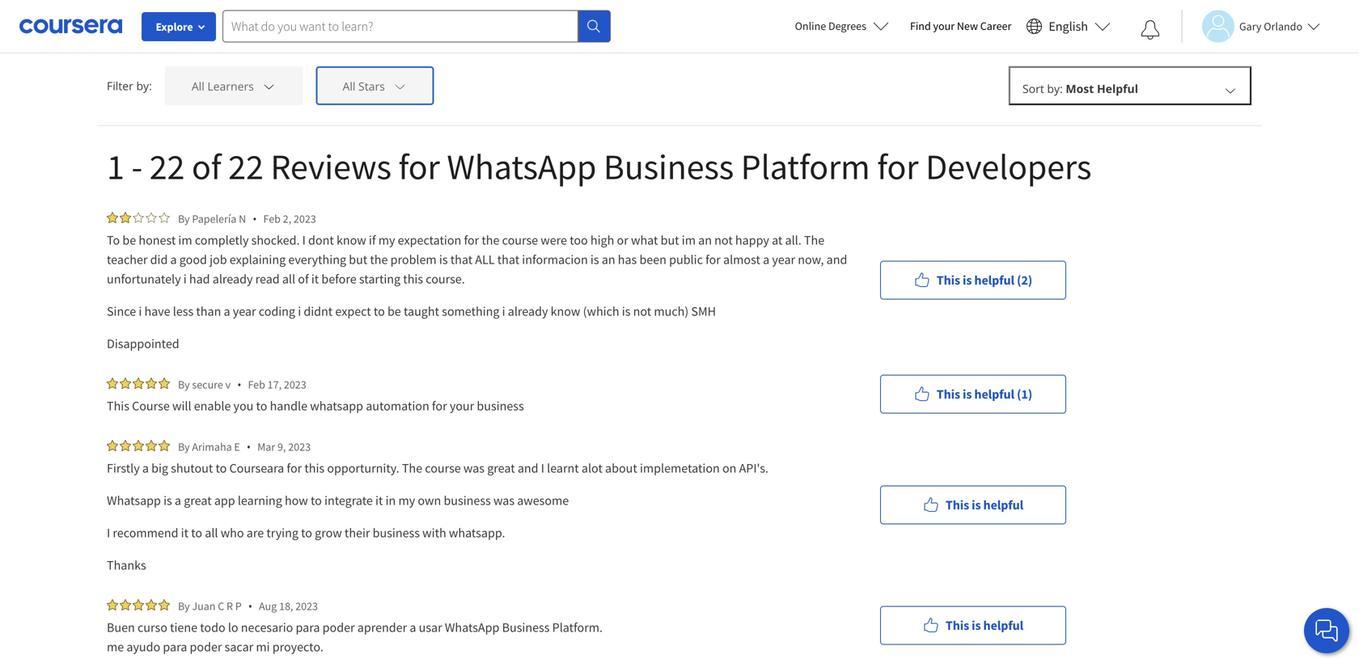 Task type: vqa. For each thing, say whether or not it's contained in the screenshot.
item within the Hide info about module content 'REGION'
no



Task type: describe. For each thing, give the bounding box(es) containing it.
2 that from the left
[[497, 252, 520, 268]]

show notifications image
[[1141, 20, 1160, 40]]

all for all learners
[[192, 78, 205, 94]]

1 - 22 of 22 reviews for whatsapp business platform for developers
[[107, 144, 1092, 189]]

1 horizontal spatial an
[[699, 232, 712, 248]]

this is helpful (1) button
[[880, 375, 1067, 414]]

2023 for this is helpful
[[288, 440, 311, 454]]

• for this is helpful (1)
[[237, 377, 242, 392]]

expectation
[[398, 232, 461, 248]]

0 horizontal spatial an
[[602, 252, 616, 268]]

buen curso tiene todo lo necesario para poder aprender a usar whatsapp business platform. me ayudo para poder sacar mi proyecto.
[[107, 620, 603, 655]]

whatsapp is a great app learning how to integrate it in my own business was awesome
[[107, 493, 569, 509]]

2023 for this is helpful (2)
[[294, 212, 316, 226]]

a inside buen curso tiene todo lo necesario para poder aprender a usar whatsapp business platform. me ayudo para poder sacar mi proyecto.
[[410, 620, 416, 636]]

gary
[[1240, 19, 1262, 34]]

much)
[[654, 303, 689, 320]]

a down 'shutout'
[[175, 493, 181, 509]]

9,
[[278, 440, 286, 454]]

smh
[[691, 303, 716, 320]]

opporturnity.
[[327, 460, 399, 477]]

0 vertical spatial business
[[604, 144, 734, 189]]

this for (2)
[[937, 272, 961, 289]]

see all 5 star reviews
[[107, 10, 225, 25]]

1 horizontal spatial already
[[508, 303, 548, 320]]

to right how
[[311, 493, 322, 509]]

0 horizontal spatial the
[[402, 460, 422, 477]]

platform
[[741, 144, 870, 189]]

on
[[723, 460, 737, 477]]

1 horizontal spatial great
[[487, 460, 515, 477]]

alot
[[582, 460, 603, 477]]

i inside to be honest im completly shocked. i dont know if my expectation for the course were too high or what but im an not happy at all. the teacher did a good job explaining everything but the problem is that all that informacion is an has been public for almost a year now, and unfortunately i had already read all of it before starting this course.
[[184, 271, 187, 287]]

about
[[605, 460, 637, 477]]

or
[[617, 232, 629, 248]]

0 vertical spatial whatsapp
[[447, 144, 597, 189]]

by: for sort
[[1048, 81, 1063, 96]]

online
[[795, 19, 826, 33]]

a right did
[[170, 252, 177, 268]]

expect
[[335, 303, 371, 320]]

all
[[475, 252, 495, 268]]

3 star image from the left
[[159, 212, 170, 223]]

0 horizontal spatial was
[[464, 460, 485, 477]]

firstly
[[107, 460, 140, 477]]

chevron down image for learners
[[262, 79, 276, 93]]

1 vertical spatial it
[[376, 493, 383, 509]]

1 vertical spatial course
[[425, 460, 461, 477]]

aug
[[259, 599, 277, 614]]

this inside to be honest im completly shocked. i dont know if my expectation for the course were too high or what but im an not happy at all. the teacher did a good job explaining everything but the problem is that all that informacion is an has been public for almost a year now, and unfortunately i had already read all of it before starting this course.
[[403, 271, 423, 287]]

this is helpful (2)
[[937, 272, 1033, 289]]

in
[[386, 493, 396, 509]]

star
[[156, 10, 178, 25]]

year inside to be honest im completly shocked. i dont know if my expectation for the course were too high or what but im an not happy at all. the teacher did a good job explaining everything but the problem is that all that informacion is an has been public for almost a year now, and unfortunately i had already read all of it before starting this course.
[[772, 252, 796, 268]]

0 vertical spatial but
[[661, 232, 679, 248]]

whatsapp inside buen curso tiene todo lo necesario para poder aprender a usar whatsapp business platform. me ayudo para poder sacar mi proyecto.
[[445, 620, 500, 636]]

feb for this is helpful (1)
[[248, 378, 265, 392]]

at
[[772, 232, 783, 248]]

by for •
[[178, 599, 190, 614]]

api's.
[[739, 460, 769, 477]]

by for 9,
[[178, 440, 190, 454]]

(2)
[[1017, 272, 1033, 289]]

1 horizontal spatial poder
[[323, 620, 355, 636]]

sort
[[1023, 81, 1045, 96]]

course
[[132, 398, 170, 414]]

will
[[172, 398, 191, 414]]

1 horizontal spatial be
[[388, 303, 401, 320]]

you
[[234, 398, 254, 414]]

online degrees
[[795, 19, 867, 33]]

i left have
[[139, 303, 142, 320]]

what
[[631, 232, 658, 248]]

this is helpful for •
[[946, 618, 1024, 634]]

all stars
[[343, 78, 385, 94]]

all learners
[[192, 78, 254, 94]]

problem
[[391, 252, 437, 268]]

degrees
[[829, 19, 867, 33]]

filter by:
[[107, 78, 152, 93]]

explore
[[156, 19, 193, 34]]

r
[[227, 599, 233, 614]]

app
[[214, 493, 235, 509]]

and inside to be honest im completly shocked. i dont know if my expectation for the course were too high or what but im an not happy at all. the teacher did a good job explaining everything but the problem is that all that informacion is an has been public for almost a year now, and unfortunately i had already read all of it before starting this course.
[[827, 252, 848, 268]]

0 vertical spatial of
[[192, 144, 221, 189]]

it inside to be honest im completly shocked. i dont know if my expectation for the course were too high or what but im an not happy at all. the teacher did a good job explaining everything but the problem is that all that informacion is an has been public for almost a year now, and unfortunately i had already read all of it before starting this course.
[[311, 271, 319, 287]]

enable
[[194, 398, 231, 414]]

were
[[541, 232, 567, 248]]

big
[[151, 460, 168, 477]]

1 vertical spatial i
[[541, 460, 545, 477]]

filter
[[107, 78, 133, 93]]

how
[[285, 493, 308, 509]]

by juan c r p • aug 18, 2023
[[178, 599, 318, 614]]

this is helpful button for 9,
[[880, 486, 1067, 525]]

english
[[1049, 18, 1088, 34]]

by for 2,
[[178, 212, 190, 226]]

did
[[150, 252, 168, 268]]

1 horizontal spatial para
[[296, 620, 320, 636]]

0 horizontal spatial the
[[370, 252, 388, 268]]

-
[[131, 144, 142, 189]]

high
[[591, 232, 614, 248]]

teacher
[[107, 252, 148, 268]]

implemetation
[[640, 460, 720, 477]]

18,
[[279, 599, 293, 614]]

1 that from the left
[[451, 252, 473, 268]]

this is helpful for 9,
[[946, 497, 1024, 513]]

2 vertical spatial i
[[107, 525, 110, 541]]

to
[[107, 232, 120, 248]]

2 22 from the left
[[228, 144, 264, 189]]

everything
[[288, 252, 346, 268]]

my inside to be honest im completly shocked. i dont know if my expectation for the course were too high or what but im an not happy at all. the teacher did a good job explaining everything but the problem is that all that informacion is an has been public for almost a year now, and unfortunately i had already read all of it before starting this course.
[[379, 232, 395, 248]]

• right p
[[248, 599, 252, 614]]

this is helpful (1)
[[937, 386, 1033, 403]]

sort by: most helpful
[[1023, 81, 1139, 96]]

course.
[[426, 271, 465, 287]]

most
[[1066, 81, 1094, 96]]

1 vertical spatial not
[[633, 303, 652, 320]]

firstly a big shutout to courseara for this opporturnity. the course was great and i learnt alot about implemetation on api's.
[[107, 460, 769, 477]]

chevron down image
[[1224, 83, 1238, 97]]

career
[[981, 19, 1012, 33]]

explore button
[[142, 12, 216, 41]]

0 horizontal spatial but
[[349, 252, 368, 268]]

helpful for 2,
[[975, 272, 1015, 289]]

5
[[146, 10, 153, 25]]

papelería
[[192, 212, 237, 226]]

proyecto.
[[273, 639, 324, 655]]

1 star image from the left
[[133, 212, 144, 223]]

to left who
[[191, 525, 202, 541]]

mar
[[257, 440, 275, 454]]

gary orlando
[[1240, 19, 1303, 34]]

helpful for 17,
[[975, 386, 1015, 403]]

new
[[957, 19, 978, 33]]

by secure v • feb 17, 2023
[[178, 377, 306, 392]]

0 horizontal spatial great
[[184, 493, 212, 509]]

good
[[179, 252, 207, 268]]

business for i recommend it to all who are trying to grow their business with whatsapp.
[[373, 525, 420, 541]]

secure
[[192, 378, 223, 392]]

todo
[[200, 620, 225, 636]]

all inside to be honest im completly shocked. i dont know if my expectation for the course were too high or what but im an not happy at all. the teacher did a good job explaining everything but the problem is that all that informacion is an has been public for almost a year now, and unfortunately i had already read all of it before starting this course.
[[282, 271, 295, 287]]

lo
[[228, 620, 238, 636]]

helpful for •
[[984, 618, 1024, 634]]



Task type: locate. For each thing, give the bounding box(es) containing it.
business inside buen curso tiene todo lo necesario para poder aprender a usar whatsapp business platform. me ayudo para poder sacar mi proyecto.
[[502, 620, 550, 636]]

0 horizontal spatial and
[[518, 460, 539, 477]]

0 horizontal spatial star image
[[133, 212, 144, 223]]

22 up the by papelería n • feb 2, 2023
[[228, 144, 264, 189]]

1 vertical spatial my
[[399, 493, 415, 509]]

0 horizontal spatial all
[[129, 10, 143, 25]]

of inside to be honest im completly shocked. i dont know if my expectation for the course were too high or what but im an not happy at all. the teacher did a good job explaining everything but the problem is that all that informacion is an has been public for almost a year now, and unfortunately i had already read all of it before starting this course.
[[298, 271, 309, 287]]

0 vertical spatial year
[[772, 252, 796, 268]]

0 vertical spatial was
[[464, 460, 485, 477]]

feb for this is helpful (2)
[[263, 212, 281, 226]]

1 horizontal spatial all
[[343, 78, 356, 94]]

this inside button
[[937, 386, 961, 403]]

1 horizontal spatial of
[[298, 271, 309, 287]]

1 vertical spatial year
[[233, 303, 256, 320]]

feb inside by secure v • feb 17, 2023
[[248, 378, 265, 392]]

1 vertical spatial your
[[450, 398, 474, 414]]

already down the job
[[213, 271, 253, 287]]

1 horizontal spatial all
[[205, 525, 218, 541]]

this down problem at the top of the page
[[403, 271, 423, 287]]

all learners button
[[165, 66, 303, 105]]

job
[[210, 252, 227, 268]]

but up public
[[661, 232, 679, 248]]

an up public
[[699, 232, 712, 248]]

since i have less than a year coding i didnt expect to be taught something i already know (which is not much) smh
[[107, 303, 716, 320]]

1 vertical spatial the
[[402, 460, 422, 477]]

by:
[[136, 78, 152, 93], [1048, 81, 1063, 96]]

this course will enable you to handle whatsapp automation for your business
[[107, 398, 524, 414]]

1 horizontal spatial im
[[682, 232, 696, 248]]

coding
[[259, 303, 295, 320]]

2 this is helpful from the top
[[946, 618, 1024, 634]]

by inside by secure v • feb 17, 2023
[[178, 378, 190, 392]]

all for all stars
[[343, 78, 356, 94]]

n
[[239, 212, 246, 226]]

and right now,
[[827, 252, 848, 268]]

helpful
[[975, 272, 1015, 289], [975, 386, 1015, 403], [984, 497, 1024, 513], [984, 618, 1024, 634]]

all left learners
[[192, 78, 205, 94]]

great
[[487, 460, 515, 477], [184, 493, 212, 509]]

not up almost in the right top of the page
[[715, 232, 733, 248]]

by inside by juan c r p • aug 18, 2023
[[178, 599, 190, 614]]

chevron down image
[[262, 79, 276, 93], [393, 79, 407, 93]]

the inside to be honest im completly shocked. i dont know if my expectation for the course were too high or what but im an not happy at all. the teacher did a good job explaining everything but the problem is that all that informacion is an has been public for almost a year now, and unfortunately i had already read all of it before starting this course.
[[804, 232, 825, 248]]

the
[[482, 232, 500, 248], [370, 252, 388, 268]]

1 vertical spatial was
[[494, 493, 515, 509]]

but
[[661, 232, 679, 248], [349, 252, 368, 268]]

0 vertical spatial my
[[379, 232, 395, 248]]

3 by from the top
[[178, 440, 190, 454]]

whatsapp right usar
[[445, 620, 500, 636]]

courseara
[[229, 460, 284, 477]]

• right v at the bottom left of page
[[237, 377, 242, 392]]

this for (1)
[[937, 386, 961, 403]]

1 vertical spatial the
[[370, 252, 388, 268]]

developers
[[926, 144, 1092, 189]]

0 vertical spatial para
[[296, 620, 320, 636]]

by: right the sort at the right top of the page
[[1048, 81, 1063, 96]]

2 this is helpful button from the top
[[880, 607, 1067, 645]]

feb left the 17,
[[248, 378, 265, 392]]

2,
[[283, 212, 291, 226]]

the up now,
[[804, 232, 825, 248]]

but up before on the left of page
[[349, 252, 368, 268]]

my right if
[[379, 232, 395, 248]]

2 chevron down image from the left
[[393, 79, 407, 93]]

i
[[302, 232, 306, 248], [541, 460, 545, 477], [107, 525, 110, 541]]

shutout
[[171, 460, 213, 477]]

to right you
[[256, 398, 267, 414]]

0 horizontal spatial 22
[[150, 144, 185, 189]]

this up how
[[305, 460, 325, 477]]

has
[[618, 252, 637, 268]]

year left coding at the left of page
[[233, 303, 256, 320]]

a left big
[[142, 460, 149, 477]]

of up papelería
[[192, 144, 221, 189]]

to left grow
[[301, 525, 312, 541]]

know inside to be honest im completly shocked. i dont know if my expectation for the course were too high or what but im an not happy at all. the teacher did a good job explaining everything but the problem is that all that informacion is an has been public for almost a year now, and unfortunately i had already read all of it before starting this course.
[[337, 232, 366, 248]]

all right read on the left top of page
[[282, 271, 295, 287]]

whatsapp.
[[449, 525, 505, 541]]

was left awesome
[[494, 493, 515, 509]]

0 vertical spatial this
[[403, 271, 423, 287]]

0 horizontal spatial of
[[192, 144, 221, 189]]

1 vertical spatial an
[[602, 252, 616, 268]]

helpful
[[1097, 81, 1139, 96]]

2023 inside by juan c r p • aug 18, 2023
[[296, 599, 318, 614]]

1 horizontal spatial and
[[827, 252, 848, 268]]

great left learnt
[[487, 460, 515, 477]]

by: for filter
[[136, 78, 152, 93]]

by papelería n • feb 2, 2023
[[178, 211, 316, 227]]

not inside to be honest im completly shocked. i dont know if my expectation for the course were too high or what but im an not happy at all. the teacher did a good job explaining everything but the problem is that all that informacion is an has been public for almost a year now, and unfortunately i had already read all of it before starting this course.
[[715, 232, 733, 248]]

year
[[772, 252, 796, 268], [233, 303, 256, 320]]

0 horizontal spatial by:
[[136, 78, 152, 93]]

2023 right 2,
[[294, 212, 316, 226]]

the
[[804, 232, 825, 248], [402, 460, 422, 477]]

a down happy
[[763, 252, 770, 268]]

para down the tiene
[[163, 639, 187, 655]]

1 horizontal spatial the
[[482, 232, 500, 248]]

1 horizontal spatial i
[[302, 232, 306, 248]]

whatsapp
[[447, 144, 597, 189], [445, 620, 500, 636]]

this is helpful button for •
[[880, 607, 1067, 645]]

all.
[[785, 232, 802, 248]]

now,
[[798, 252, 824, 268]]

this inside 'button'
[[937, 272, 961, 289]]

0 vertical spatial feb
[[263, 212, 281, 226]]

chat with us image
[[1314, 618, 1340, 644]]

feb left 2,
[[263, 212, 281, 226]]

sacar
[[225, 639, 253, 655]]

i right something
[[502, 303, 505, 320]]

0 vertical spatial not
[[715, 232, 733, 248]]

i inside to be honest im completly shocked. i dont know if my expectation for the course were too high or what but im an not happy at all. the teacher did a good job explaining everything but the problem is that all that informacion is an has been public for almost a year now, and unfortunately i had already read all of it before starting this course.
[[302, 232, 306, 248]]

happy
[[736, 232, 769, 248]]

2 all from the left
[[343, 78, 356, 94]]

0 horizontal spatial not
[[633, 303, 652, 320]]

2023 right the 17,
[[284, 378, 306, 392]]

almost
[[723, 252, 761, 268]]

informacion
[[522, 252, 588, 268]]

What do you want to learn? text field
[[223, 10, 579, 42]]

0 vertical spatial it
[[311, 271, 319, 287]]

with
[[423, 525, 446, 541]]

0 horizontal spatial my
[[379, 232, 395, 248]]

it down everything
[[311, 271, 319, 287]]

2023 for this is helpful (1)
[[284, 378, 306, 392]]

feb
[[263, 212, 281, 226], [248, 378, 265, 392]]

2 vertical spatial business
[[373, 525, 420, 541]]

my right in
[[399, 493, 415, 509]]

22 right -
[[150, 144, 185, 189]]

reviews
[[181, 10, 225, 25]]

completly
[[195, 232, 249, 248]]

filled star image
[[120, 378, 131, 389], [146, 378, 157, 389], [107, 440, 118, 452], [133, 440, 144, 452], [120, 600, 131, 611], [133, 600, 144, 611], [146, 600, 157, 611]]

the up starting
[[370, 252, 388, 268]]

chevron down image right stars
[[393, 79, 407, 93]]

i left learnt
[[541, 460, 545, 477]]

read
[[255, 271, 280, 287]]

had
[[189, 271, 210, 287]]

know left (which
[[551, 303, 581, 320]]

(1)
[[1017, 386, 1033, 403]]

0 horizontal spatial im
[[178, 232, 192, 248]]

1 this is helpful button from the top
[[880, 486, 1067, 525]]

all left stars
[[343, 78, 356, 94]]

it left in
[[376, 493, 383, 509]]

the up all
[[482, 232, 500, 248]]

0 vertical spatial course
[[502, 232, 538, 248]]

poder down todo
[[190, 639, 222, 655]]

handle
[[270, 398, 308, 414]]

business up what
[[604, 144, 734, 189]]

by up 'shutout'
[[178, 440, 190, 454]]

•
[[253, 211, 257, 227], [237, 377, 242, 392], [247, 439, 251, 455], [248, 599, 252, 614]]

1 vertical spatial great
[[184, 493, 212, 509]]

arimaha
[[192, 440, 232, 454]]

0 vertical spatial all
[[129, 10, 143, 25]]

• right n
[[253, 211, 257, 227]]

great left app
[[184, 493, 212, 509]]

p
[[235, 599, 242, 614]]

reviews
[[271, 144, 392, 189]]

see all 5 star reviews button
[[107, 0, 241, 45]]

business left platform.
[[502, 620, 550, 636]]

0 vertical spatial business
[[477, 398, 524, 414]]

1 vertical spatial poder
[[190, 639, 222, 655]]

was
[[464, 460, 485, 477], [494, 493, 515, 509]]

2 horizontal spatial all
[[282, 271, 295, 287]]

was up the whatsapp.
[[464, 460, 485, 477]]

im up public
[[682, 232, 696, 248]]

course
[[502, 232, 538, 248], [425, 460, 461, 477]]

1 vertical spatial this
[[305, 460, 325, 477]]

than
[[196, 303, 221, 320]]

to down the arimaha
[[216, 460, 227, 477]]

not left much)
[[633, 303, 652, 320]]

1 chevron down image from the left
[[262, 79, 276, 93]]

star image
[[133, 212, 144, 223], [146, 212, 157, 223], [159, 212, 170, 223]]

whatsapp
[[107, 493, 161, 509]]

be inside to be honest im completly shocked. i dont know if my expectation for the course were too high or what but im an not happy at all. the teacher did a good job explaining everything but the problem is that all that informacion is an has been public for almost a year now, and unfortunately i had already read all of it before starting this course.
[[123, 232, 136, 248]]

is inside button
[[963, 386, 972, 403]]

and left learnt
[[518, 460, 539, 477]]

1 horizontal spatial it
[[311, 271, 319, 287]]

helpful for 9,
[[984, 497, 1024, 513]]

be left taught
[[388, 303, 401, 320]]

0 vertical spatial great
[[487, 460, 515, 477]]

your right "find"
[[934, 19, 955, 33]]

all left who
[[205, 525, 218, 541]]

by inside by arimaha e • mar 9, 2023
[[178, 440, 190, 454]]

an left has
[[602, 252, 616, 268]]

0 vertical spatial your
[[934, 19, 955, 33]]

by: right filter
[[136, 78, 152, 93]]

2023 right 18, at the bottom of page
[[296, 599, 318, 614]]

public
[[669, 252, 703, 268]]

2 by from the top
[[178, 378, 190, 392]]

1 this is helpful from the top
[[946, 497, 1024, 513]]

filled star image
[[107, 212, 118, 223], [120, 212, 131, 223], [107, 378, 118, 389], [133, 378, 144, 389], [159, 378, 170, 389], [120, 440, 131, 452], [146, 440, 157, 452], [159, 440, 170, 452], [107, 600, 118, 611], [159, 600, 170, 611]]

i left had
[[184, 271, 187, 287]]

2 horizontal spatial it
[[376, 493, 383, 509]]

1 vertical spatial business
[[444, 493, 491, 509]]

is inside 'button'
[[963, 272, 972, 289]]

find your new career
[[910, 19, 1012, 33]]

1 horizontal spatial my
[[399, 493, 415, 509]]

2023 inside by arimaha e • mar 9, 2023
[[288, 440, 311, 454]]

0 vertical spatial this is helpful button
[[880, 486, 1067, 525]]

0 vertical spatial and
[[827, 252, 848, 268]]

1 vertical spatial know
[[551, 303, 581, 320]]

1 vertical spatial para
[[163, 639, 187, 655]]

grow
[[315, 525, 342, 541]]

business for this course will enable you to handle whatsapp automation for your business
[[477, 398, 524, 414]]

1 horizontal spatial the
[[804, 232, 825, 248]]

been
[[640, 252, 667, 268]]

1 by from the top
[[178, 212, 190, 226]]

it right recommend
[[181, 525, 189, 541]]

helpful inside 'button'
[[975, 272, 1015, 289]]

0 vertical spatial the
[[804, 232, 825, 248]]

0 horizontal spatial be
[[123, 232, 136, 248]]

0 vertical spatial the
[[482, 232, 500, 248]]

already inside to be honest im completly shocked. i dont know if my expectation for the course were too high or what but im an not happy at all. the teacher did a good job explaining everything but the problem is that all that informacion is an has been public for almost a year now, and unfortunately i had already read all of it before starting this course.
[[213, 271, 253, 287]]

im up "good"
[[178, 232, 192, 248]]

para up proyecto.
[[296, 620, 320, 636]]

0 horizontal spatial this
[[305, 460, 325, 477]]

1 vertical spatial of
[[298, 271, 309, 287]]

to right expect on the left top of page
[[374, 303, 385, 320]]

0 horizontal spatial already
[[213, 271, 253, 287]]

2 vertical spatial all
[[205, 525, 218, 541]]

by left juan
[[178, 599, 190, 614]]

0 horizontal spatial business
[[502, 620, 550, 636]]

poder
[[323, 620, 355, 636], [190, 639, 222, 655]]

your right automation at the left
[[450, 398, 474, 414]]

by up will
[[178, 378, 190, 392]]

0 horizontal spatial know
[[337, 232, 366, 248]]

to
[[374, 303, 385, 320], [256, 398, 267, 414], [216, 460, 227, 477], [311, 493, 322, 509], [191, 525, 202, 541], [301, 525, 312, 541]]

this is helpful (2) button
[[880, 261, 1067, 300]]

coursera image
[[19, 13, 122, 39]]

1 vertical spatial this is helpful
[[946, 618, 1024, 634]]

automation
[[366, 398, 429, 414]]

taught
[[404, 303, 439, 320]]

0 horizontal spatial i
[[107, 525, 110, 541]]

shocked.
[[251, 232, 300, 248]]

0 horizontal spatial that
[[451, 252, 473, 268]]

0 vertical spatial an
[[699, 232, 712, 248]]

course up own on the bottom of the page
[[425, 460, 461, 477]]

2 im from the left
[[682, 232, 696, 248]]

1 vertical spatial feb
[[248, 378, 265, 392]]

i left the didnt at the top left
[[298, 303, 301, 320]]

1 horizontal spatial your
[[934, 19, 955, 33]]

year down at
[[772, 252, 796, 268]]

0 vertical spatial be
[[123, 232, 136, 248]]

recommend
[[113, 525, 178, 541]]

chevron down image right learners
[[262, 79, 276, 93]]

0 vertical spatial this is helpful
[[946, 497, 1024, 513]]

curso
[[138, 620, 167, 636]]

integrate
[[325, 493, 373, 509]]

1 horizontal spatial 22
[[228, 144, 264, 189]]

be right to
[[123, 232, 136, 248]]

1 vertical spatial whatsapp
[[445, 620, 500, 636]]

0 vertical spatial already
[[213, 271, 253, 287]]

helpful inside button
[[975, 386, 1015, 403]]

0 vertical spatial know
[[337, 232, 366, 248]]

starting
[[359, 271, 401, 287]]

0 horizontal spatial year
[[233, 303, 256, 320]]

chevron down image for stars
[[393, 79, 407, 93]]

that right all
[[497, 252, 520, 268]]

1 horizontal spatial not
[[715, 232, 733, 248]]

2 vertical spatial it
[[181, 525, 189, 541]]

None search field
[[223, 10, 611, 42]]

this for enable
[[107, 398, 129, 414]]

1 vertical spatial but
[[349, 252, 368, 268]]

0 vertical spatial poder
[[323, 620, 355, 636]]

the up own on the bottom of the page
[[402, 460, 422, 477]]

aprender
[[358, 620, 407, 636]]

unfortunately
[[107, 271, 181, 287]]

2023 inside the by papelería n • feb 2, 2023
[[294, 212, 316, 226]]

0 horizontal spatial your
[[450, 398, 474, 414]]

1 horizontal spatial business
[[604, 144, 734, 189]]

all inside the see all 5 star reviews button
[[129, 10, 143, 25]]

1
[[107, 144, 124, 189]]

of down everything
[[298, 271, 309, 287]]

that
[[451, 252, 473, 268], [497, 252, 520, 268]]

i left dont
[[302, 232, 306, 248]]

course left were
[[502, 232, 538, 248]]

a
[[170, 252, 177, 268], [763, 252, 770, 268], [224, 303, 230, 320], [142, 460, 149, 477], [175, 493, 181, 509], [410, 620, 416, 636]]

1 im from the left
[[178, 232, 192, 248]]

0 horizontal spatial course
[[425, 460, 461, 477]]

2023 right 9,
[[288, 440, 311, 454]]

usar
[[419, 620, 442, 636]]

i up thanks
[[107, 525, 110, 541]]

all left 5
[[129, 10, 143, 25]]

chevron down image inside all stars dropdown button
[[393, 79, 407, 93]]

• for this is helpful (2)
[[253, 211, 257, 227]]

learnt
[[547, 460, 579, 477]]

2 star image from the left
[[146, 212, 157, 223]]

• right e
[[247, 439, 251, 455]]

whatsapp up were
[[447, 144, 597, 189]]

know left if
[[337, 232, 366, 248]]

too
[[570, 232, 588, 248]]

to be honest im completly shocked. i dont know if my expectation for the course were too high or what but im an not happy at all. the teacher did a good job explaining everything but the problem is that all that informacion is an has been public for almost a year now, and unfortunately i had already read all of it before starting this course.
[[107, 232, 850, 287]]

by for 17,
[[178, 378, 190, 392]]

poder left aprender at left
[[323, 620, 355, 636]]

a right than at the left top
[[224, 303, 230, 320]]

by
[[178, 212, 190, 226], [178, 378, 190, 392], [178, 440, 190, 454], [178, 599, 190, 614]]

0 horizontal spatial chevron down image
[[262, 79, 276, 93]]

their
[[345, 525, 370, 541]]

0 horizontal spatial all
[[192, 78, 205, 94]]

course inside to be honest im completly shocked. i dont know if my expectation for the course were too high or what but im an not happy at all. the teacher did a good job explaining everything but the problem is that all that informacion is an has been public for almost a year now, and unfortunately i had already read all of it before starting this course.
[[502, 232, 538, 248]]

• for this is helpful
[[247, 439, 251, 455]]

a left usar
[[410, 620, 416, 636]]

own
[[418, 493, 441, 509]]

1 all from the left
[[192, 78, 205, 94]]

that left all
[[451, 252, 473, 268]]

feb inside the by papelería n • feb 2, 2023
[[263, 212, 281, 226]]

thanks
[[107, 558, 146, 574]]

by left papelería
[[178, 212, 190, 226]]

0 horizontal spatial poder
[[190, 639, 222, 655]]

find
[[910, 19, 931, 33]]

2023 inside by secure v • feb 17, 2023
[[284, 378, 306, 392]]

2 horizontal spatial i
[[541, 460, 545, 477]]

chevron down image inside all learners dropdown button
[[262, 79, 276, 93]]

already right something
[[508, 303, 548, 320]]

1 22 from the left
[[150, 144, 185, 189]]

mi
[[256, 639, 270, 655]]

trying
[[267, 525, 299, 541]]

by inside the by papelería n • feb 2, 2023
[[178, 212, 190, 226]]

1 vertical spatial already
[[508, 303, 548, 320]]

4 by from the top
[[178, 599, 190, 614]]

1 horizontal spatial star image
[[146, 212, 157, 223]]

1 vertical spatial business
[[502, 620, 550, 636]]

1 horizontal spatial was
[[494, 493, 515, 509]]



